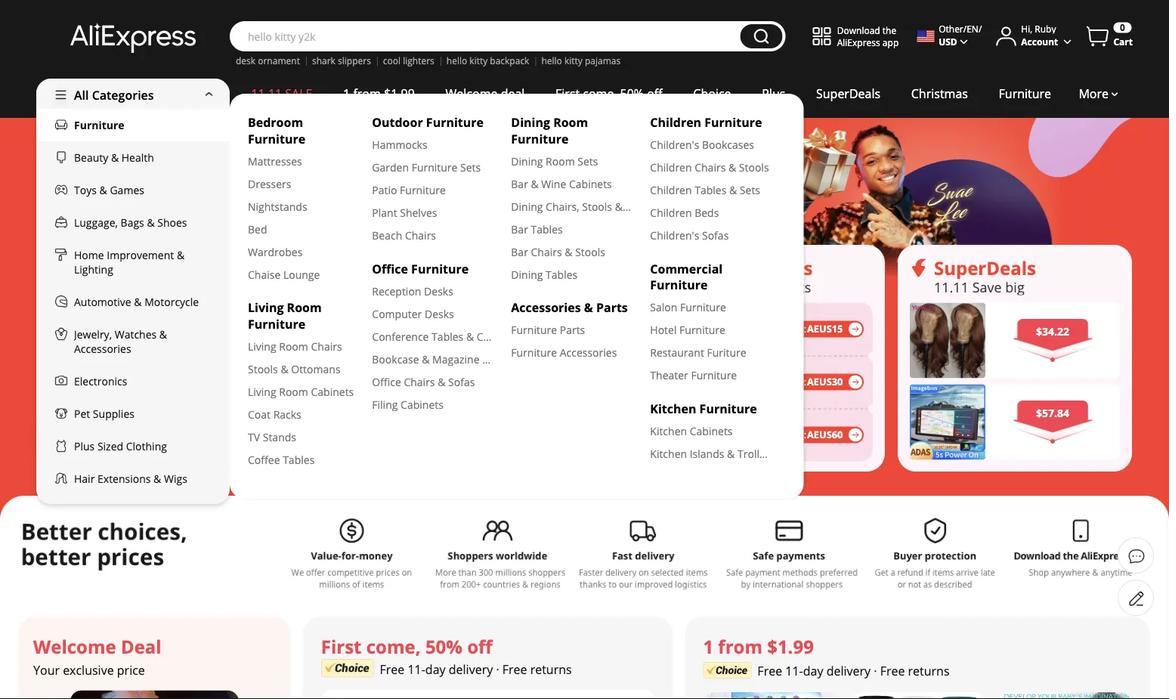 Task type: describe. For each thing, give the bounding box(es) containing it.
children tables & sets link
[[650, 183, 771, 197]]

plus sized clothing
[[74, 439, 167, 454]]

account
[[1021, 35, 1058, 48]]

$34.22
[[1036, 324, 1070, 339]]

office for furniture
[[372, 260, 408, 277]]

furniture down restaurant furiture link
[[691, 368, 737, 382]]

1 vertical spatial racks
[[273, 407, 301, 421]]

ornament
[[258, 54, 300, 67]]

& down children chairs & stools link
[[729, 183, 737, 197]]

cabinets up dining chairs, stools & benches link
[[569, 176, 612, 191]]

1 horizontal spatial first come, 50% off
[[556, 85, 663, 102]]

children's sofas
[[650, 228, 729, 243]]

ottomans
[[291, 362, 341, 376]]

bar & wine cabinets
[[511, 176, 612, 191]]

stools & ottomans
[[248, 362, 341, 376]]

chairs inside living room furniture living room chairs
[[311, 339, 342, 353]]

furniture inside kitchen furniture kitchen cabinets
[[700, 400, 757, 416]]

& inside "accessories & parts furniture parts"
[[584, 299, 593, 316]]

room for dining room furniture dining room sets
[[553, 114, 588, 130]]

your
[[33, 662, 60, 678]]

wigs
[[164, 472, 187, 486]]

stools down the bar tables link
[[575, 245, 605, 259]]

furniture accessories
[[511, 345, 617, 360]]

download the aliexpress app
[[837, 24, 899, 48]]

& left "benches"
[[615, 199, 623, 214]]

product image image for $57.84
[[910, 384, 986, 460]]

slippers
[[338, 54, 371, 67]]

dining chairs, stools & benches
[[511, 199, 667, 214]]

plant shelves link
[[372, 206, 493, 220]]

plant
[[372, 206, 397, 220]]

living for cabinets
[[248, 384, 276, 399]]

lighting
[[74, 262, 113, 277]]

chairs for beach chairs
[[405, 228, 436, 243]]

cabinets down ottomans
[[311, 384, 354, 399]]

coupon
[[687, 255, 756, 280]]

jewelry, watches & accessories link
[[36, 318, 230, 365]]

0 vertical spatial 50%
[[620, 85, 644, 102]]

shoes
[[157, 215, 187, 230]]

off for $15 off orders over $100
[[702, 312, 723, 332]]

chairs,
[[546, 199, 579, 214]]

orders for $15
[[672, 332, 704, 347]]

furniture down account
[[999, 85, 1051, 102]]

ruby
[[1035, 23, 1056, 35]]

shark slippers
[[312, 54, 371, 67]]

0 horizontal spatial sets
[[460, 160, 481, 175]]

over for $60 off
[[707, 438, 729, 452]]

hi, ruby
[[1021, 23, 1056, 35]]

furniture inside outdoor furniture hammocks
[[426, 114, 484, 130]]

0 horizontal spatial sofas
[[448, 375, 475, 389]]

coupon bg image
[[663, 303, 873, 461]]

0 horizontal spatial 1 from $1.99
[[343, 85, 415, 102]]

1 vertical spatial come,
[[366, 634, 421, 659]]

& left wigs
[[154, 472, 161, 486]]

cool
[[383, 54, 401, 67]]

code: for $15 off
[[781, 322, 807, 336]]

furniture inside office furniture reception desks
[[411, 260, 469, 277]]

returns for first come, 50% off
[[530, 661, 572, 677]]

free 11-day delivery · free returns for 50%
[[380, 661, 572, 677]]

& inside "jewelry, watches & accessories"
[[159, 327, 167, 342]]

plus for plus sized clothing
[[74, 439, 95, 454]]

& up office chairs & sofas
[[422, 352, 430, 366]]

sale
[[285, 85, 313, 102]]

bookcase
[[372, 352, 419, 366]]

2 living from the top
[[248, 339, 276, 353]]

plus sized clothing link
[[36, 430, 230, 463]]

desk
[[236, 54, 256, 67]]

icon image for superdeals
[[910, 259, 928, 277]]

furniture inside children furniture children's bookcases
[[705, 114, 762, 130]]

nightstands
[[248, 199, 307, 214]]

off for $4 off
[[137, 175, 237, 272]]

coat racks link
[[248, 407, 354, 421]]

chairs for children chairs & stools
[[695, 160, 726, 175]]

tv stands link
[[248, 430, 354, 444]]

2 dining from the top
[[511, 154, 543, 168]]

restaurant furiture
[[650, 345, 747, 360]]

children's sofas link
[[650, 228, 771, 243]]

& down the bar tables link
[[565, 245, 573, 259]]

children for furniture
[[650, 114, 702, 130]]

pt
[[368, 156, 389, 180]]

$1.99 inside '1 from $1.99' link
[[384, 85, 415, 102]]

beach
[[372, 228, 402, 243]]

welcome deal
[[446, 85, 525, 102]]

1 vertical spatial first
[[321, 634, 362, 659]]

living room cabinets
[[248, 384, 354, 399]]

deal
[[121, 634, 161, 659]]

11- for $1.99
[[786, 662, 803, 679]]

reception desks link
[[372, 284, 493, 298]]

toys
[[74, 183, 97, 197]]

$30 off
[[672, 364, 723, 385]]

nightstands link
[[248, 199, 354, 214]]

& inside home improvement & lighting
[[177, 248, 185, 262]]

coffee
[[248, 452, 280, 467]]

other/
[[939, 23, 967, 35]]

plus link
[[747, 79, 801, 109]]

kitchen furniture kitchen cabinets
[[650, 400, 757, 438]]

$34.22 link
[[910, 303, 1120, 378]]

living room chairs link
[[248, 339, 354, 353]]

bedroom
[[248, 114, 303, 130]]

& right islands
[[727, 446, 735, 461]]

11.11 for coupon codes
[[687, 278, 722, 296]]

11.11 for superdeals
[[934, 278, 969, 296]]

furniture up "salon"
[[650, 277, 708, 293]]

& up living room cabinets
[[281, 362, 288, 376]]

mattresses
[[248, 154, 302, 168]]

kitchen islands & trolleys link
[[650, 446, 776, 461]]

furniture up hotel furniture link
[[680, 300, 726, 314]]

more
[[1079, 85, 1109, 102]]

furniture inside "accessories & parts furniture parts"
[[511, 323, 557, 337]]

big
[[1006, 278, 1025, 296]]

chaise lounge
[[248, 267, 320, 282]]

beds
[[695, 206, 719, 220]]

$15
[[672, 312, 698, 332]]

motorcycle
[[145, 295, 199, 309]]

dining tables link
[[511, 267, 632, 282]]

all categories
[[74, 87, 154, 103]]

room for living room furniture living room chairs
[[287, 299, 322, 316]]

children for beds
[[650, 206, 692, 220]]

children for tables
[[650, 183, 692, 197]]

top
[[725, 278, 747, 296]]

$60 off orders over $300
[[672, 417, 756, 452]]

0 horizontal spatial furniture link
[[36, 109, 230, 141]]

filing
[[372, 397, 398, 412]]

supplies
[[93, 407, 134, 421]]

0 horizontal spatial 1
[[343, 85, 350, 102]]

1 vertical spatial first come, 50% off
[[321, 634, 493, 659]]

aliexpress
[[837, 36, 880, 48]]

tables for children
[[695, 183, 727, 197]]

outdoor
[[372, 114, 423, 130]]

& left health
[[111, 150, 119, 165]]

order
[[118, 348, 151, 364]]

every $20 ( max $16 per order )
[[36, 262, 341, 364]]

sized
[[97, 439, 123, 454]]

stools up living room cabinets
[[248, 362, 278, 376]]

choice
[[693, 85, 731, 102]]

tables for dining
[[546, 267, 578, 282]]

dining for chairs,
[[511, 199, 543, 214]]

1 vertical spatial 1
[[703, 634, 714, 659]]

tables for coffee
[[283, 452, 315, 467]]

& down bookcases
[[729, 160, 736, 175]]

bookcase & magazine racks
[[372, 352, 510, 366]]

jewelry, watches & accessories
[[74, 327, 167, 356]]

restaurant furiture link
[[650, 345, 771, 360]]

jewelry,
[[74, 327, 112, 342]]

coffee tables link
[[248, 452, 354, 467]]

accessories & parts furniture parts
[[511, 299, 628, 337]]

filing cabinets link
[[372, 397, 493, 412]]

bedroom furniture mattresses
[[248, 114, 305, 168]]

1 horizontal spatial $1.99
[[767, 634, 814, 659]]

kitchen for furniture
[[650, 400, 697, 416]]

0 horizontal spatial parts
[[560, 323, 585, 337]]

conference tables & chairs
[[372, 329, 508, 344]]

& right bags
[[147, 215, 155, 230]]

chairs up magazine
[[477, 329, 508, 344]]

computer desks link
[[372, 307, 493, 321]]

luggage,
[[74, 215, 118, 230]]

chairs for office chairs & sofas
[[404, 375, 435, 389]]

kitty for pajamas
[[565, 54, 583, 67]]

icon image for coupon codes
[[663, 259, 681, 277]]

orders for $60
[[672, 438, 704, 452]]

· for 1 from $1.99
[[874, 662, 877, 679]]

theater
[[650, 368, 688, 382]]

hello for hello kitty pajamas
[[542, 54, 562, 67]]

first inside first come, 50% off link
[[556, 85, 580, 102]]

furniture inside dining room furniture dining room sets
[[511, 130, 569, 147]]

1 horizontal spatial parts
[[596, 299, 628, 316]]

office for chairs
[[372, 375, 401, 389]]

$20
[[231, 262, 341, 349]]

tables for conference
[[432, 329, 464, 344]]

superdeals link
[[801, 79, 896, 109]]

dining chairs, stools & benches link
[[511, 199, 667, 214]]

mattresses link
[[248, 154, 354, 168]]

plus for plus
[[762, 85, 786, 102]]



Task type: vqa. For each thing, say whether or not it's contained in the screenshot.
"RuYun"
no



Task type: locate. For each thing, give the bounding box(es) containing it.
theater furniture
[[650, 368, 737, 382]]

room up the dining room sets link
[[553, 114, 588, 130]]

1 horizontal spatial 1
[[703, 634, 714, 659]]

0 horizontal spatial returns
[[530, 661, 572, 677]]

sets down children chairs & stools link
[[740, 183, 760, 197]]

0 vertical spatial living
[[248, 299, 284, 316]]

$57.84 link
[[910, 384, 1120, 460]]

0 vertical spatial $1.99
[[384, 85, 415, 102]]

chairs up filing cabinets
[[404, 375, 435, 389]]

download
[[837, 24, 880, 36]]

desks up 'conference tables & chairs'
[[425, 307, 454, 321]]

children up children's sofas
[[650, 206, 692, 220]]

1 children from the top
[[650, 114, 702, 130]]

over inside $60 off orders over $300
[[707, 438, 729, 452]]

office
[[372, 260, 408, 277], [372, 375, 401, 389]]

0 horizontal spatial icon image
[[663, 259, 681, 277]]

office up 'filing'
[[372, 375, 401, 389]]

4 children from the top
[[650, 206, 692, 220]]

0 vertical spatial sofas
[[702, 228, 729, 243]]

2 vertical spatial living
[[248, 384, 276, 399]]

stools down bookcases
[[739, 160, 769, 175]]

code: aeus30
[[781, 375, 843, 389]]

commercial
[[650, 260, 723, 277]]

kitchen for islands
[[650, 446, 687, 461]]

1 horizontal spatial returns
[[908, 662, 950, 679]]

1 horizontal spatial 11.11
[[687, 278, 722, 296]]

children's down children beds
[[650, 228, 699, 243]]

hello kitty pajamas link
[[542, 54, 621, 67]]

computer desks
[[372, 307, 454, 321]]

over
[[707, 332, 729, 347], [707, 438, 729, 452]]

1 horizontal spatial delivery
[[827, 662, 871, 679]]

hello right lighters
[[447, 54, 467, 67]]

from
[[353, 85, 381, 102], [718, 634, 763, 659]]

dining down bar chairs & stools
[[511, 267, 543, 282]]

orders
[[672, 332, 704, 347], [672, 438, 704, 452]]

3 kitchen from the top
[[650, 446, 687, 461]]

1 horizontal spatial day
[[803, 662, 824, 679]]

desk ornament link
[[236, 54, 300, 67]]

chairs down "children's bookcases" link
[[695, 160, 726, 175]]

furniture up mattresses
[[248, 130, 305, 147]]

2 horizontal spatial 11.11
[[934, 278, 969, 296]]

beach chairs
[[372, 228, 436, 243]]

2 kitchen from the top
[[650, 424, 687, 438]]

children up "children's bookcases" link
[[650, 114, 702, 130]]

1 over from the top
[[707, 332, 729, 347]]

1 kitty from the left
[[470, 54, 488, 67]]

free 11-day delivery · free returns
[[380, 661, 572, 677], [758, 662, 950, 679]]

welcome down hello kitty backpack link
[[446, 85, 498, 102]]

living for furniture
[[248, 299, 284, 316]]

1 horizontal spatial hello
[[542, 54, 562, 67]]

living room furniture living room chairs
[[248, 299, 342, 353]]

office up the reception
[[372, 260, 408, 277]]

furniture up the dining room sets link
[[511, 130, 569, 147]]

bar down bar tables
[[511, 245, 528, 259]]

1 vertical spatial parts
[[560, 323, 585, 337]]

office inside office furniture reception desks
[[372, 260, 408, 277]]

code: for $60 off
[[781, 428, 807, 442]]

chairs down the shelves
[[405, 228, 436, 243]]

racks up stands
[[273, 407, 301, 421]]

1 vertical spatial superdeals
[[934, 255, 1036, 280]]

& up watches
[[134, 295, 142, 309]]

1 vertical spatial 50%
[[425, 634, 463, 659]]

1 vertical spatial kitchen
[[650, 424, 687, 438]]

tables down bar chairs & stools
[[546, 267, 578, 282]]

0 vertical spatial plus
[[762, 85, 786, 102]]

bar for bar chairs & stools
[[511, 245, 528, 259]]

children's
[[650, 138, 699, 152], [650, 228, 699, 243]]

1 horizontal spatial come,
[[583, 85, 617, 102]]

code: left aeus30
[[781, 375, 807, 389]]

11- for 50%
[[408, 661, 425, 677]]

0 horizontal spatial plus
[[74, 439, 95, 454]]

chairs up ottomans
[[311, 339, 342, 353]]

tables for bar
[[531, 222, 563, 236]]

furniture down the garden furniture sets
[[400, 183, 446, 197]]

children chairs & stools
[[650, 160, 769, 175]]

desk ornament
[[236, 54, 300, 67]]

1 vertical spatial living
[[248, 339, 276, 353]]

0 vertical spatial office
[[372, 260, 408, 277]]

0 horizontal spatial 11.11
[[251, 85, 282, 102]]

code: left aeus15
[[781, 322, 807, 336]]

11.11
[[251, 85, 282, 102], [687, 278, 722, 296], [934, 278, 969, 296]]

accessories inside "jewelry, watches & accessories"
[[74, 342, 131, 356]]

returns for 1 from $1.99
[[908, 662, 950, 679]]

3 dining from the top
[[511, 199, 543, 214]]

2 product image image from the top
[[910, 384, 986, 460]]

children's inside children furniture children's bookcases
[[650, 138, 699, 152]]

1 vertical spatial desks
[[425, 307, 454, 321]]

furniture up living room chairs link
[[248, 316, 305, 332]]

1 hello from the left
[[447, 54, 467, 67]]

2 icon image from the left
[[910, 259, 928, 277]]

1 from $1.99
[[343, 85, 415, 102], [703, 634, 814, 659]]

room up bar & wine cabinets
[[546, 154, 575, 168]]

2 kitty from the left
[[565, 54, 583, 67]]

2 over from the top
[[707, 438, 729, 452]]

welcome
[[446, 85, 498, 102], [33, 634, 116, 659]]

over inside the '$15 off orders over $100'
[[707, 332, 729, 347]]

delivery for $1.99
[[827, 662, 871, 679]]

children up the children tables & sets
[[650, 160, 692, 175]]

dining for room
[[511, 114, 550, 130]]

0 horizontal spatial hello
[[447, 54, 467, 67]]

hammocks link
[[372, 138, 493, 152]]

$100
[[732, 332, 756, 347]]

automotive
[[74, 295, 131, 309]]

beauty
[[74, 150, 108, 165]]

1 dining from the top
[[511, 114, 550, 130]]

children for chairs
[[650, 160, 692, 175]]

tables up bookcase & magazine racks
[[432, 329, 464, 344]]

1 horizontal spatial plus
[[762, 85, 786, 102]]

1 orders from the top
[[672, 332, 704, 347]]

0 horizontal spatial 50%
[[425, 634, 463, 659]]

0 vertical spatial bar
[[511, 176, 528, 191]]

2 children's from the top
[[650, 228, 699, 243]]

furniture up hammocks link
[[426, 114, 484, 130]]

kitchen
[[650, 400, 697, 416], [650, 424, 687, 438], [650, 446, 687, 461]]

welcome deal link
[[430, 79, 540, 109]]

0 vertical spatial code:
[[781, 322, 807, 336]]

3 code: from the top
[[781, 428, 807, 442]]

bar for bar & wine cabinets
[[511, 176, 528, 191]]

plus inside "link"
[[762, 85, 786, 102]]

& down shoes
[[177, 248, 185, 262]]

& right watches
[[159, 327, 167, 342]]

0 horizontal spatial first come, 50% off
[[321, 634, 493, 659]]

0 horizontal spatial superdeals
[[816, 85, 881, 102]]

1 horizontal spatial 50%
[[620, 85, 644, 102]]

room down stools & ottomans at bottom
[[279, 384, 308, 399]]

4 dining from the top
[[511, 267, 543, 282]]

1 vertical spatial bar
[[511, 222, 528, 236]]

living up coat
[[248, 384, 276, 399]]

bar up bar chairs & stools
[[511, 222, 528, 236]]

2 office from the top
[[372, 375, 401, 389]]

cool lighters link
[[383, 54, 434, 67]]

choice image
[[321, 659, 374, 677]]

0 horizontal spatial day
[[425, 661, 446, 677]]

$60
[[672, 417, 698, 438]]

off for $60 off orders over $300
[[702, 417, 723, 438]]

)
[[154, 348, 158, 364]]

0 vertical spatial first
[[556, 85, 580, 102]]

0 vertical spatial children's
[[650, 138, 699, 152]]

1 vertical spatial product image image
[[910, 384, 986, 460]]

cabinets inside kitchen furniture kitchen cabinets
[[690, 424, 733, 438]]

tables down children chairs & stools link
[[695, 183, 727, 197]]

0 horizontal spatial ·
[[496, 661, 499, 677]]

1 vertical spatial code:
[[781, 375, 807, 389]]

accessories inside "accessories & parts furniture parts"
[[511, 299, 581, 316]]

off inside $60 off orders over $300
[[702, 417, 723, 438]]

1 horizontal spatial ·
[[874, 662, 877, 679]]

aeus30
[[807, 375, 843, 389]]

dining up bar tables
[[511, 199, 543, 214]]

theater furniture link
[[650, 368, 771, 382]]

office chairs & sofas link
[[372, 375, 493, 389]]

1 code: from the top
[[781, 322, 807, 336]]

1 horizontal spatial first
[[556, 85, 580, 102]]

kitty left pajamas
[[565, 54, 583, 67]]

children beds
[[650, 206, 719, 220]]

coat
[[248, 407, 271, 421]]

sofas down "children beds" link
[[702, 228, 729, 243]]

sofas down magazine
[[448, 375, 475, 389]]

day for 50%
[[425, 661, 446, 677]]

0 horizontal spatial 11-
[[408, 661, 425, 677]]

product image image
[[910, 303, 986, 378], [910, 384, 986, 460]]

christmas
[[911, 85, 968, 102]]

0 vertical spatial parts
[[596, 299, 628, 316]]

0 horizontal spatial kitty
[[470, 54, 488, 67]]

sets down hammocks link
[[460, 160, 481, 175]]

1 vertical spatial over
[[707, 438, 729, 452]]

1
[[343, 85, 350, 102], [703, 634, 714, 659]]

0 vertical spatial 1
[[343, 85, 350, 102]]

0 horizontal spatial racks
[[273, 407, 301, 421]]

& down bookcase & magazine racks
[[438, 375, 446, 389]]

over for $15 off
[[707, 332, 729, 347]]

0 horizontal spatial come,
[[366, 634, 421, 659]]

1 horizontal spatial from
[[718, 634, 763, 659]]

delivery for 50%
[[449, 661, 493, 677]]

plus right choice link
[[762, 85, 786, 102]]

0 horizontal spatial from
[[353, 85, 381, 102]]

kitty for backpack
[[470, 54, 488, 67]]

tables down the tv stands link
[[283, 452, 315, 467]]

1 horizontal spatial racks
[[482, 352, 510, 366]]

1 horizontal spatial superdeals
[[934, 255, 1036, 280]]

tv stands
[[248, 430, 296, 444]]

furniture link down account
[[984, 79, 1067, 109]]

living up stools & ottomans at bottom
[[248, 339, 276, 353]]

11.11 up salon furniture link
[[687, 278, 722, 296]]

bar tables link
[[511, 222, 632, 236]]

dining room furniture dining room sets
[[511, 114, 598, 168]]

chaise
[[248, 267, 281, 282]]

0 horizontal spatial delivery
[[449, 661, 493, 677]]

11.11 top discounts
[[687, 278, 811, 296]]

outdoor furniture hammocks
[[372, 114, 484, 152]]

0 vertical spatial over
[[707, 332, 729, 347]]

lounge
[[283, 267, 320, 282]]

2 vertical spatial code:
[[781, 428, 807, 442]]

2 children from the top
[[650, 160, 692, 175]]

$15 off orders over $100
[[672, 312, 756, 347]]

0 vertical spatial superdeals
[[816, 85, 881, 102]]

orders inside $60 off orders over $300
[[672, 438, 704, 452]]

children furniture children's bookcases
[[650, 114, 762, 152]]

11-
[[408, 661, 425, 677], [786, 662, 803, 679]]

furniture up bookcases
[[705, 114, 762, 130]]

parts up the furniture parts link
[[596, 299, 628, 316]]

1 living from the top
[[248, 299, 284, 316]]

toys & games link
[[36, 174, 230, 206]]

1 vertical spatial 1 from $1.99
[[703, 634, 814, 659]]

furniture up kitchen cabinets link
[[700, 400, 757, 416]]

1 vertical spatial welcome
[[33, 634, 116, 659]]

1 icon image from the left
[[663, 259, 681, 277]]

1 children's from the top
[[650, 138, 699, 152]]

0 vertical spatial 1 from $1.99
[[343, 85, 415, 102]]

1 horizontal spatial 1 from $1.99
[[703, 634, 814, 659]]

room down lounge
[[287, 299, 322, 316]]

1 product image image from the top
[[910, 303, 986, 378]]

1 horizontal spatial sofas
[[702, 228, 729, 243]]

icon image
[[663, 259, 681, 277], [910, 259, 928, 277]]

parts up furniture accessories link
[[560, 323, 585, 337]]

hello for hello kitty backpack
[[447, 54, 467, 67]]

bar left wine in the top of the page
[[511, 176, 528, 191]]

off inside the '$15 off orders over $100'
[[702, 312, 723, 332]]

room for living room cabinets
[[279, 384, 308, 399]]

/
[[979, 23, 982, 35]]

0 vertical spatial first come, 50% off
[[556, 85, 663, 102]]

& up magazine
[[466, 329, 474, 344]]

sets inside dining room furniture dining room sets
[[578, 154, 598, 168]]

health
[[122, 150, 154, 165]]

furniture up patio furniture link
[[412, 160, 458, 175]]

0 vertical spatial kitchen
[[650, 400, 697, 416]]

1 kitchen from the top
[[650, 400, 697, 416]]

children's up children chairs & stools
[[650, 138, 699, 152]]

0 vertical spatial product image image
[[910, 303, 986, 378]]

0 horizontal spatial $1.99
[[384, 85, 415, 102]]

& left wine in the top of the page
[[531, 176, 539, 191]]

furniture inside living room furniture living room chairs
[[248, 316, 305, 332]]

1 vertical spatial children's
[[650, 228, 699, 243]]

0 horizontal spatial free 11-day delivery · free returns
[[380, 661, 572, 677]]

0 vertical spatial from
[[353, 85, 381, 102]]

hello right backpack
[[542, 54, 562, 67]]

shark slippers link
[[312, 54, 371, 67]]

code:
[[781, 322, 807, 336], [781, 375, 807, 389], [781, 428, 807, 442]]

2 code: from the top
[[781, 375, 807, 389]]

product image image for $34.22
[[910, 303, 986, 378]]

save
[[973, 278, 1002, 296]]

1 vertical spatial from
[[718, 634, 763, 659]]

3 bar from the top
[[511, 245, 528, 259]]

furniture up restaurant furiture
[[680, 323, 726, 337]]

garden furniture sets link
[[372, 160, 493, 175]]

cabinets down office chairs & sofas
[[401, 397, 444, 412]]

furniture
[[999, 85, 1051, 102], [426, 114, 484, 130], [705, 114, 762, 130], [74, 118, 124, 132], [248, 130, 305, 147], [511, 130, 569, 147], [412, 160, 458, 175], [400, 183, 446, 197], [411, 260, 469, 277], [650, 277, 708, 293], [680, 300, 726, 314], [248, 316, 305, 332], [511, 323, 557, 337], [680, 323, 726, 337], [511, 345, 557, 360], [691, 368, 737, 382], [700, 400, 757, 416]]

pet
[[74, 407, 90, 421]]

11.11 left the save
[[934, 278, 969, 296]]

0 vertical spatial orders
[[672, 332, 704, 347]]

cabinets up kitchen islands & trolleys
[[690, 424, 733, 438]]

& right toys
[[99, 183, 107, 197]]

0 horizontal spatial first
[[321, 634, 362, 659]]

1 horizontal spatial welcome
[[446, 85, 498, 102]]

None button
[[741, 24, 783, 48]]

desks inside office furniture reception desks
[[424, 284, 453, 298]]

tables up bar chairs & stools
[[531, 222, 563, 236]]

dressers link
[[248, 176, 354, 191]]

2 bar from the top
[[511, 222, 528, 236]]

automotive & motorcycle
[[74, 295, 199, 309]]

furniture up reception desks 'link' on the top
[[411, 260, 469, 277]]

welcome up exclusive at the bottom of page
[[33, 634, 116, 659]]

nov 17, 11:59 pm pt
[[217, 156, 389, 180]]

furiture
[[707, 345, 747, 360]]

11.11 up bedroom
[[251, 85, 282, 102]]

delivery
[[449, 661, 493, 677], [827, 662, 871, 679]]

1 horizontal spatial sets
[[578, 154, 598, 168]]

code: left "aeus60"
[[781, 428, 807, 442]]

1 vertical spatial plus
[[74, 439, 95, 454]]

2 horizontal spatial sets
[[740, 183, 760, 197]]

0 vertical spatial welcome
[[446, 85, 498, 102]]

day for $1.99
[[803, 662, 824, 679]]

orders inside the '$15 off orders over $100'
[[672, 332, 704, 347]]

stools
[[739, 160, 769, 175], [582, 199, 612, 214], [575, 245, 605, 259], [248, 362, 278, 376]]

furniture link down categories
[[36, 109, 230, 141]]

3 living from the top
[[248, 384, 276, 399]]

& up the furniture parts link
[[584, 299, 593, 316]]

1 vertical spatial $1.99
[[767, 634, 814, 659]]

welcome inside welcome deal your exclusive price
[[33, 634, 116, 659]]

chairs up dining tables
[[531, 245, 562, 259]]

sets up bar & wine cabinets link
[[578, 154, 598, 168]]

hello kitty pajamas
[[542, 54, 621, 67]]

$4 off
[[36, 175, 237, 272]]

1 horizontal spatial furniture link
[[984, 79, 1067, 109]]

off for $30 off
[[702, 364, 723, 385]]

wardrobes link
[[248, 245, 354, 259]]

free 11-day delivery · free returns for $1.99
[[758, 662, 950, 679]]

racks right magazine
[[482, 352, 510, 366]]

welcome for deal
[[446, 85, 498, 102]]

pajamas
[[585, 54, 621, 67]]

tv
[[248, 430, 260, 444]]

luggage, bags & shoes link
[[36, 206, 230, 239]]

furniture down the all categories
[[74, 118, 124, 132]]

2 vertical spatial bar
[[511, 245, 528, 259]]

17,
[[255, 156, 280, 180]]

every
[[36, 262, 214, 349]]

1 horizontal spatial free 11-day delivery · free returns
[[758, 662, 950, 679]]

1 bar from the top
[[511, 176, 528, 191]]

· for first come, 50% off
[[496, 661, 499, 677]]

home
[[74, 248, 104, 262]]

children inside children furniture children's bookcases
[[650, 114, 702, 130]]

furniture down the furniture parts link
[[511, 345, 557, 360]]

welcome for deal
[[33, 634, 116, 659]]

1 desks from the top
[[424, 284, 453, 298]]

room up stools & ottomans at bottom
[[279, 339, 308, 353]]

2 hello from the left
[[542, 54, 562, 67]]

bar for bar tables
[[511, 222, 528, 236]]

3 children from the top
[[650, 183, 692, 197]]

1 horizontal spatial kitty
[[565, 54, 583, 67]]

magazine
[[432, 352, 480, 366]]

1 office from the top
[[372, 260, 408, 277]]

dining down deal
[[511, 114, 550, 130]]

1 vertical spatial sofas
[[448, 375, 475, 389]]

chairs for bar chairs & stools
[[531, 245, 562, 259]]

11.11 save big
[[934, 278, 1025, 296]]

1 horizontal spatial icon image
[[910, 259, 928, 277]]

2 orders from the top
[[672, 438, 704, 452]]

0 vertical spatial racks
[[482, 352, 510, 366]]

beauty & health
[[74, 150, 154, 165]]

dining for tables
[[511, 267, 543, 282]]

kitty down hello kitty y2k text box
[[470, 54, 488, 67]]

stools up the bar tables link
[[582, 199, 612, 214]]

2 vertical spatial kitchen
[[650, 446, 687, 461]]

2 desks from the top
[[425, 307, 454, 321]]

1 vertical spatial office
[[372, 375, 401, 389]]

dining up wine in the top of the page
[[511, 154, 543, 168]]

0 vertical spatial come,
[[583, 85, 617, 102]]

living down chaise
[[248, 299, 284, 316]]

children up children beds
[[650, 183, 692, 197]]

furniture up furniture accessories
[[511, 323, 557, 337]]

hello kitty y2k text field
[[240, 29, 733, 44]]

desks up the computer desks link
[[424, 284, 453, 298]]

garden furniture sets
[[372, 160, 481, 175]]



